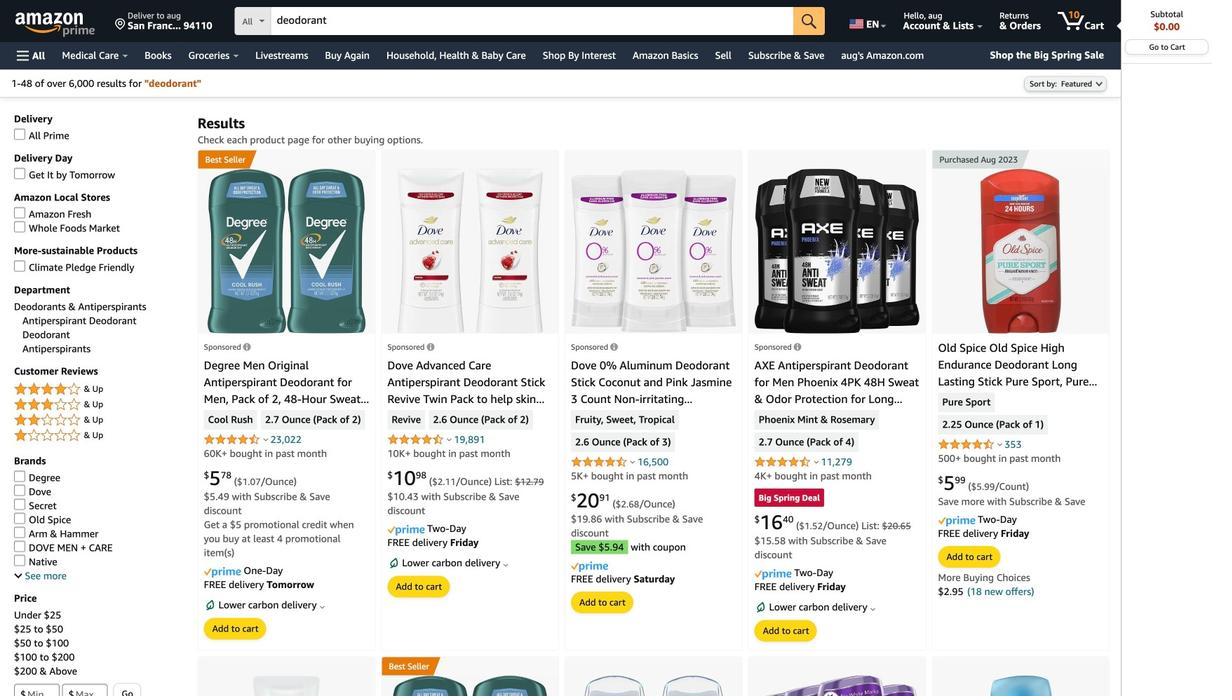 Task type: vqa. For each thing, say whether or not it's contained in the screenshot.
MEDICAL KING SOLAR ECLIPSE GLASSES (6 PACK) 3 COLERS 2024 CE AND ISO CERTIFIED SAFE SHADES FOR DIRECT SUN VIEWING image
no



Task type: describe. For each thing, give the bounding box(es) containing it.
2 checkbox image from the top
[[14, 207, 25, 218]]

free delivery tomorrow element
[[204, 579, 314, 591]]

2 checkbox image from the top
[[14, 221, 25, 232]]

degree advanced antiperspirant deodorant shower clean 72-hour sweat & odor protection antiperspirant for women with motion... image
[[253, 676, 320, 696]]

4 checkbox image from the top
[[14, 513, 25, 524]]

dropdown image
[[1096, 81, 1103, 87]]

Search Amazon text field
[[271, 8, 793, 34]]

sponsored ad - dove advanced care antiperspirant deodorant stick revive twin pack to help skin barrier repair after shavin... image
[[397, 169, 543, 334]]

4 stars & up element
[[14, 381, 184, 398]]

dove invisible solid antiperspirant deodorant stick for women, original clean, for all day underarm sweat & odor protectio... image
[[582, 676, 725, 696]]

free delivery friday element for sponsored ad - axe antiperspirant deodorant for men phoenix 4pk 48h sweat & odor protection for long lasting freshness, cr... 'image'
[[754, 581, 846, 593]]

free delivery saturday element
[[571, 573, 675, 585]]

6 checkbox image from the top
[[14, 541, 25, 552]]

2 horizontal spatial free delivery friday element
[[938, 528, 1029, 539]]

group for degree men original antiperspirant deodorant for men, pack of 2, 48-hour sweat and odor protection, cool rush 2.7 oz image
[[382, 657, 433, 676]]

Min text field
[[14, 684, 60, 696]]

1 checkbox image from the top
[[14, 129, 25, 140]]

amazon prime image for popover icon associated with sponsored ad - axe antiperspirant deodorant for men phoenix 4pk 48h sweat & odor protection for long lasting freshness, cr... 'image'
[[754, 569, 792, 580]]

old spice old spice high endurance deodorant long lasting stick pure sport, pure sport 2.25 oz image
[[980, 169, 1061, 334]]

5 checkbox image from the top
[[14, 499, 25, 510]]

sponsored ad - axe antiperspirant deodorant for men phoenix 4pk 48h sweat & odor protection for long lasting freshness, cr... image
[[754, 169, 920, 334]]

amazon image
[[15, 13, 83, 34]]

1 star & up element
[[14, 427, 184, 444]]

popover image for sponsored ad - dove 0% aluminum deodorant stick coconut and pink jasmine 3 count non-irritating deodorant for underarm car... image
[[630, 461, 635, 464]]



Task type: locate. For each thing, give the bounding box(es) containing it.
popover image
[[263, 438, 268, 442], [447, 438, 452, 442]]

None search field
[[235, 7, 825, 36]]

0 horizontal spatial popover image
[[263, 438, 268, 442]]

1 vertical spatial group
[[382, 657, 433, 676]]

group for sponsored ad - degree men original antiperspirant deodorant for men, pack of 2, 48-hour sweat and odor protection, cool ru... image
[[198, 150, 250, 169]]

none search field inside navigation navigation
[[235, 7, 825, 36]]

1 popover image from the left
[[263, 438, 268, 442]]

2 stars & up element
[[14, 412, 184, 429]]

sponsored ad - dove 0% aluminum deodorant stick coconut and pink jasmine 3 count non-irritating deodorant for underarm car... image
[[571, 170, 736, 333]]

0 horizontal spatial popover image
[[630, 461, 635, 464]]

free delivery friday element
[[938, 528, 1029, 539], [387, 537, 479, 549], [754, 581, 846, 593]]

checkbox image
[[14, 129, 25, 140], [14, 207, 25, 218], [14, 471, 25, 482], [14, 513, 25, 524], [14, 527, 25, 538], [14, 555, 25, 566]]

1 horizontal spatial popover image
[[447, 438, 452, 442]]

3 checkbox image from the top
[[14, 471, 25, 482]]

amazon prime image
[[938, 516, 975, 527], [387, 525, 425, 536], [571, 562, 608, 572], [204, 567, 241, 578], [754, 569, 792, 580]]

0 horizontal spatial group
[[198, 150, 250, 169]]

1 checkbox image from the top
[[14, 168, 25, 179]]

navigation navigation
[[0, 0, 1212, 696]]

amazon prime image for first popover image from the right
[[387, 525, 425, 536]]

group
[[198, 150, 250, 169], [382, 657, 433, 676]]

checkbox image
[[14, 168, 25, 179], [14, 221, 25, 232], [14, 261, 25, 272], [14, 485, 25, 496], [14, 499, 25, 510], [14, 541, 25, 552]]

None submit
[[793, 7, 825, 35], [114, 684, 140, 696], [793, 7, 825, 35], [114, 684, 140, 696]]

Max text field
[[62, 684, 108, 696]]

free delivery friday element for the sponsored ad - dove advanced care antiperspirant deodorant stick revive twin pack to help skin barrier repair after shavin... image
[[387, 537, 479, 549]]

lady speed stick invisible dry antiperspirant deodorant, shower fresh, 2.3oz, 4 pack image
[[755, 676, 919, 696]]

3 checkbox image from the top
[[14, 261, 25, 272]]

extender expand image
[[14, 571, 22, 579]]

popover image for sponsored ad - axe antiperspirant deodorant for men phoenix 4pk 48h sweat & odor protection for long lasting freshness, cr... 'image'
[[814, 461, 819, 464]]

secret invisible solid antiperspirant and deodorant for women, powder fresh, 2.1 oz image
[[979, 676, 1062, 696]]

degree men original antiperspirant deodorant for men, pack of 2, 48-hour sweat and odor protection, cool rush 2.7 oz image
[[391, 676, 549, 696]]

popover image
[[630, 461, 635, 464], [814, 461, 819, 464]]

1 horizontal spatial popover image
[[814, 461, 819, 464]]

3 stars & up element
[[14, 397, 184, 413]]

4 checkbox image from the top
[[14, 485, 25, 496]]

sponsored ad - degree men original antiperspirant deodorant for men, pack of 2, 48-hour sweat and odor protection, cool ru... image
[[207, 169, 366, 334]]

1 horizontal spatial free delivery friday element
[[754, 581, 846, 593]]

5 checkbox image from the top
[[14, 527, 25, 538]]

2 popover image from the left
[[447, 438, 452, 442]]

0 vertical spatial group
[[198, 150, 250, 169]]

0 horizontal spatial free delivery friday element
[[387, 537, 479, 549]]

1 popover image from the left
[[630, 461, 635, 464]]

2 popover image from the left
[[814, 461, 819, 464]]

6 checkbox image from the top
[[14, 555, 25, 566]]

1 horizontal spatial group
[[382, 657, 433, 676]]

amazon prime image for second popover image from right
[[204, 567, 241, 578]]



